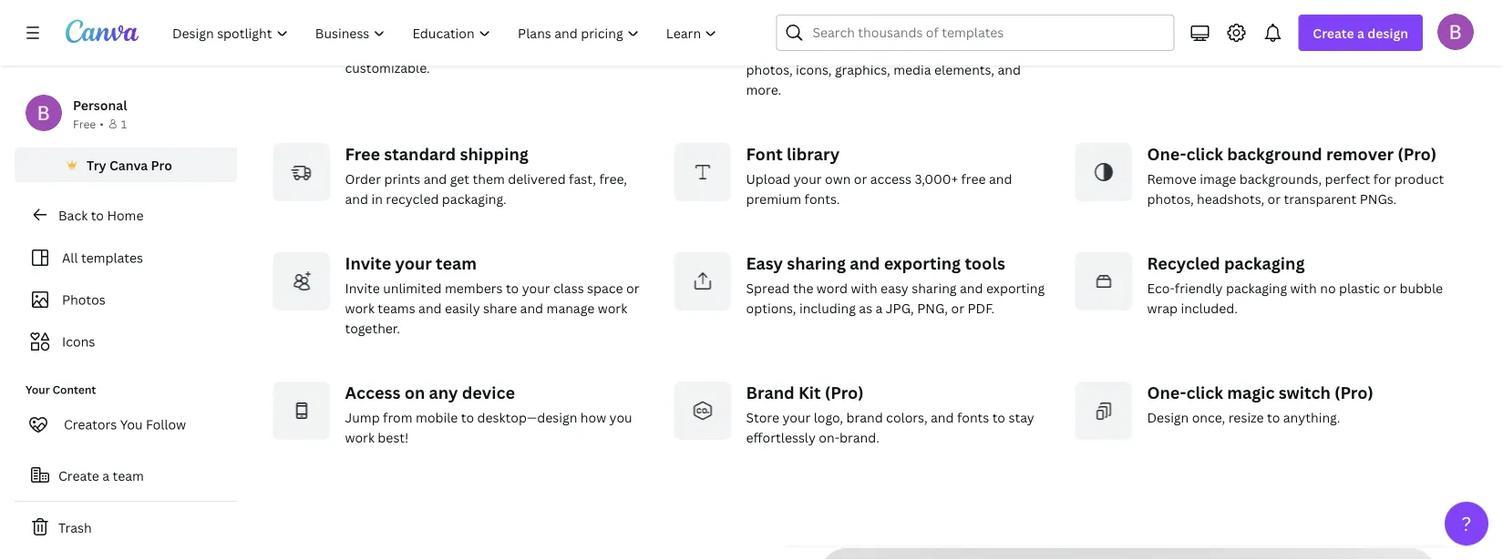 Task type: vqa. For each thing, say whether or not it's contained in the screenshot.


Task type: describe. For each thing, give the bounding box(es) containing it.
millions
[[746, 0, 810, 14]]

real-time collaboration image
[[1075, 0, 1133, 50]]

png,
[[918, 299, 948, 317]]

2 invite from the top
[[345, 279, 380, 297]]

stay
[[1009, 409, 1035, 426]]

with inside recycled packaging eco-friendly packaging with no plastic or bubble wrap included.
[[1291, 279, 1318, 297]]

all templates link
[[26, 241, 226, 275]]

and up "pdf." on the right of page
[[960, 279, 984, 297]]

no inside the plenty of template design inspiration for any occasion, no need to start from scratch and 100% customizable.
[[406, 39, 422, 56]]

a for team
[[102, 467, 110, 485]]

for inside the plenty of template design inspiration for any occasion, no need to start from scratch and 100% customizable.
[[575, 19, 593, 36]]

eco-
[[1148, 279, 1175, 297]]

jump
[[345, 409, 380, 426]]

access inside millions of free images, icons, and graphics get access to our entire library of millions of photos, icons, graphics, media elements, and more.
[[772, 40, 813, 58]]

and right share
[[520, 299, 544, 317]]

library inside font library upload your own or access 3,000+ free and premium fonts.
[[787, 143, 840, 165]]

and inside brand kit (pro) store your logo, brand colors, and fonts to stay effortlessly on-brand.
[[931, 409, 954, 426]]

create a team button
[[15, 458, 237, 494]]

and left in
[[345, 190, 368, 207]]

the for everyone
[[1400, 19, 1421, 36]]

work for device
[[345, 429, 375, 446]]

one- for one-click background remover (pro)
[[1148, 143, 1187, 165]]

Search search field
[[813, 16, 1163, 50]]

template
[[404, 19, 460, 36]]

our
[[832, 40, 853, 58]]

mobile
[[416, 409, 458, 426]]

one- for one-click magic switch (pro)
[[1148, 382, 1187, 404]]

create a team
[[58, 467, 144, 485]]

manage
[[547, 299, 595, 317]]

on-
[[819, 429, 840, 446]]

the for tools
[[793, 279, 814, 297]]

image
[[1200, 170, 1237, 187]]

friendly
[[1175, 279, 1223, 297]]

word
[[817, 279, 848, 297]]

library inside millions of free images, icons, and graphics get access to our entire library of millions of photos, icons, graphics, media elements, and more.
[[896, 40, 936, 58]]

get inside create, collaborate, and get everyone on the same page, at the same time.
[[1298, 19, 1317, 36]]

? button
[[1445, 502, 1489, 546]]

delivered
[[508, 170, 566, 187]]

scratch
[[541, 39, 586, 56]]

remover
[[1327, 143, 1394, 165]]

millions
[[955, 40, 1003, 58]]

to inside the plenty of template design inspiration for any occasion, no need to start from scratch and 100% customizable.
[[459, 39, 472, 56]]

photos, inside millions of free images, icons, and graphics get access to our entire library of millions of photos, icons, graphics, media elements, and more.
[[746, 61, 793, 78]]

bob builder image
[[1438, 13, 1475, 50]]

anything.
[[1284, 409, 1341, 426]]

1 horizontal spatial icons,
[[935, 0, 982, 14]]

easily
[[445, 299, 480, 317]]

options,
[[746, 299, 797, 317]]

plastic
[[1340, 279, 1381, 297]]

from inside access on any device jump from mobile to desktop—design how you work best!
[[383, 409, 413, 426]]

content
[[53, 383, 96, 398]]

get inside free standard shipping order prints and get them delivered fast, free, and in recycled packaging.
[[450, 170, 470, 187]]

invite your team invite unlimited members to your class space or work teams and easily share and manage work together.
[[345, 252, 640, 337]]

on inside create, collaborate, and get everyone on the same page, at the same time.
[[1381, 19, 1397, 36]]

perfect
[[1326, 170, 1371, 187]]

trash
[[58, 519, 92, 537]]

2 same from the left
[[1258, 39, 1291, 56]]

home
[[107, 207, 144, 224]]

occasion,
[[345, 39, 403, 56]]

with inside easy sharing and exporting tools spread the word with easy sharing and exporting options, including as a jpg, png, or pdf.
[[851, 279, 878, 297]]

of inside the plenty of template design inspiration for any occasion, no need to start from scratch and 100% customizable.
[[388, 19, 401, 36]]

including
[[800, 299, 856, 317]]

space
[[587, 279, 623, 297]]

unlimited
[[383, 279, 442, 297]]

create,
[[1148, 19, 1192, 36]]

0 vertical spatial packaging
[[1225, 252, 1305, 274]]

follow
[[146, 416, 186, 434]]

packaging.
[[442, 190, 507, 207]]

how to design and print your yards sign image
[[783, 549, 1476, 561]]

all templates
[[62, 249, 143, 267]]

standard
[[384, 143, 456, 165]]

back to home
[[58, 207, 144, 224]]

templates
[[81, 249, 143, 267]]

team for a
[[113, 467, 144, 485]]

any inside the plenty of template design inspiration for any occasion, no need to start from scratch and 100% customizable.
[[596, 19, 619, 36]]

recycled packaging image
[[1075, 253, 1133, 311]]

transparent
[[1284, 190, 1357, 207]]

and up search search box
[[986, 0, 1017, 14]]

brand
[[746, 382, 795, 404]]

as
[[859, 299, 873, 317]]

0 vertical spatial sharing
[[787, 252, 846, 274]]

shipping
[[460, 143, 529, 165]]

media
[[894, 61, 932, 78]]

everyone
[[1321, 19, 1378, 36]]

free •
[[73, 116, 104, 131]]

font
[[746, 143, 783, 165]]

or inside font library upload your own or access 3,000+ free and premium fonts.
[[854, 170, 868, 187]]

pngs.
[[1360, 190, 1397, 207]]

effortlessly
[[746, 429, 816, 446]]

1 horizontal spatial sharing
[[912, 279, 957, 297]]

create, collaborate, and get everyone on the same page, at the same time.
[[1148, 19, 1421, 56]]

all
[[62, 249, 78, 267]]

teams
[[378, 299, 416, 317]]

store
[[746, 409, 780, 426]]

free standard shipping image
[[272, 143, 331, 201]]

remove
[[1148, 170, 1197, 187]]

and down unlimited
[[419, 299, 442, 317]]

how
[[581, 409, 607, 426]]

magic
[[1228, 382, 1275, 404]]

try
[[87, 156, 106, 174]]

free inside font library upload your own or access 3,000+ free and premium fonts.
[[962, 170, 986, 187]]

(pro) inside brand kit (pro) store your logo, brand colors, and fonts to stay effortlessly on-brand.
[[825, 382, 864, 404]]

recycled packaging eco-friendly packaging with no plastic or bubble wrap included.
[[1148, 252, 1444, 317]]

design inside dropdown button
[[1368, 24, 1409, 41]]

font library upload your own or access 3,000+ free and premium fonts.
[[746, 143, 1013, 207]]

brand kit (pro) store your logo, brand colors, and fonts to stay effortlessly on-brand.
[[746, 382, 1035, 446]]

trash link
[[15, 510, 237, 546]]

graphics
[[746, 13, 815, 35]]

from inside the plenty of template design inspiration for any occasion, no need to start from scratch and 100% customizable.
[[508, 39, 538, 56]]

invite your team image
[[272, 253, 331, 311]]

millions of free images, icons, and graphics get access to our entire library of millions of photos, icons, graphics, media elements, and more.
[[746, 0, 1021, 98]]

time.
[[1294, 39, 1325, 56]]

kit
[[799, 382, 821, 404]]

easy
[[881, 279, 909, 297]]

upload
[[746, 170, 791, 187]]



Task type: locate. For each thing, give the bounding box(es) containing it.
1 with from the left
[[851, 279, 878, 297]]

any up 100%
[[596, 19, 619, 36]]

0 vertical spatial team
[[436, 252, 477, 274]]

1 horizontal spatial exporting
[[987, 279, 1045, 297]]

click up image
[[1187, 143, 1224, 165]]

colors,
[[887, 409, 928, 426]]

1 horizontal spatial with
[[1291, 279, 1318, 297]]

0 horizontal spatial access
[[772, 40, 813, 58]]

a down the creators on the bottom left
[[102, 467, 110, 485]]

team inside button
[[113, 467, 144, 485]]

your
[[794, 170, 822, 187], [395, 252, 432, 274], [522, 279, 550, 297], [783, 409, 811, 426]]

0 vertical spatial access
[[772, 40, 813, 58]]

(pro) up product at the top right of the page
[[1398, 143, 1437, 165]]

0 horizontal spatial a
[[102, 467, 110, 485]]

work down space
[[598, 299, 628, 317]]

no inside recycled packaging eco-friendly packaging with no plastic or bubble wrap included.
[[1321, 279, 1337, 297]]

(pro) for one-click background remover (pro)
[[1398, 143, 1437, 165]]

for up "pngs." on the right top of the page
[[1374, 170, 1392, 187]]

2 one- from the top
[[1148, 382, 1187, 404]]

included.
[[1181, 299, 1238, 317]]

one- up remove
[[1148, 143, 1187, 165]]

0 horizontal spatial the
[[793, 279, 814, 297]]

None search field
[[776, 15, 1175, 51]]

team for your
[[436, 252, 477, 274]]

access down graphics
[[772, 40, 813, 58]]

and up time. on the top right of the page
[[1272, 19, 1295, 36]]

back
[[58, 207, 88, 224]]

0 vertical spatial from
[[508, 39, 538, 56]]

2 horizontal spatial the
[[1400, 19, 1421, 36]]

canva
[[109, 156, 148, 174]]

0 horizontal spatial create
[[58, 467, 99, 485]]

get up packaging.
[[450, 170, 470, 187]]

1 vertical spatial the
[[1235, 39, 1255, 56]]

creators
[[64, 416, 117, 434]]

to inside access on any device jump from mobile to desktop—design how you work best!
[[461, 409, 474, 426]]

(pro)
[[1398, 143, 1437, 165], [825, 382, 864, 404], [1335, 382, 1374, 404]]

1 vertical spatial invite
[[345, 279, 380, 297]]

click up once,
[[1187, 382, 1224, 404]]

or right space
[[627, 279, 640, 297]]

0 horizontal spatial free
[[834, 0, 867, 14]]

0 vertical spatial library
[[896, 40, 936, 58]]

create inside button
[[58, 467, 99, 485]]

access
[[345, 382, 401, 404]]

1 vertical spatial a
[[876, 299, 883, 317]]

1 horizontal spatial for
[[1374, 170, 1392, 187]]

design inside the plenty of template design inspiration for any occasion, no need to start from scratch and 100% customizable.
[[463, 19, 503, 36]]

100%
[[616, 39, 651, 56]]

free up order
[[345, 143, 380, 165]]

one- inside one-click background remover (pro) remove image backgrounds, perfect for product photos, headshots, or transparent pngs.
[[1148, 143, 1187, 165]]

create a design button
[[1299, 15, 1424, 51]]

1 vertical spatial for
[[1374, 170, 1392, 187]]

0 vertical spatial photos,
[[746, 61, 793, 78]]

0 vertical spatial a
[[1358, 24, 1365, 41]]

team
[[436, 252, 477, 274], [113, 467, 144, 485]]

sharing up word
[[787, 252, 846, 274]]

to inside back to home link
[[91, 207, 104, 224]]

easy
[[746, 252, 783, 274]]

0 vertical spatial one-
[[1148, 143, 1187, 165]]

bubble
[[1400, 279, 1444, 297]]

brand kit (pro) image
[[673, 382, 732, 440]]

1 vertical spatial click
[[1187, 382, 1224, 404]]

1 vertical spatial team
[[113, 467, 144, 485]]

0 vertical spatial free
[[73, 116, 96, 131]]

1 horizontal spatial (pro)
[[1335, 382, 1374, 404]]

device
[[462, 382, 515, 404]]

1 vertical spatial exporting
[[987, 279, 1045, 297]]

easy sharing and exporting tools image
[[673, 253, 732, 311]]

for inside one-click background remover (pro) remove image backgrounds, perfect for product photos, headshots, or transparent pngs.
[[1374, 170, 1392, 187]]

1 vertical spatial one-
[[1148, 382, 1187, 404]]

?
[[1462, 511, 1472, 537]]

brand
[[847, 409, 883, 426]]

click inside one-click magic switch (pro) design once, resize to anything.
[[1187, 382, 1224, 404]]

or inside recycled packaging eco-friendly packaging with no plastic or bubble wrap included.
[[1384, 279, 1397, 297]]

icons, left graphics,
[[796, 61, 832, 78]]

order
[[345, 170, 381, 187]]

or right own
[[854, 170, 868, 187]]

your up unlimited
[[395, 252, 432, 274]]

(pro) up the anything.
[[1335, 382, 1374, 404]]

1 horizontal spatial the
[[1235, 39, 1255, 56]]

a right time. on the top right of the page
[[1358, 24, 1365, 41]]

2 horizontal spatial a
[[1358, 24, 1365, 41]]

for
[[575, 19, 593, 36], [1374, 170, 1392, 187]]

0 vertical spatial invite
[[345, 252, 391, 274]]

sharing up png,
[[912, 279, 957, 297]]

0 vertical spatial any
[[596, 19, 619, 36]]

1 horizontal spatial free
[[345, 143, 380, 165]]

0 horizontal spatial library
[[787, 143, 840, 165]]

and left fonts
[[931, 409, 954, 426]]

jpg,
[[886, 299, 914, 317]]

icons, up search search box
[[935, 0, 982, 14]]

to up share
[[506, 279, 519, 297]]

0 horizontal spatial get
[[450, 170, 470, 187]]

a inside easy sharing and exporting tools spread the word with easy sharing and exporting options, including as a jpg, png, or pdf.
[[876, 299, 883, 317]]

best!
[[378, 429, 409, 446]]

1 vertical spatial any
[[429, 382, 458, 404]]

from up the best!
[[383, 409, 413, 426]]

packaging
[[1225, 252, 1305, 274], [1227, 279, 1288, 297]]

work inside access on any device jump from mobile to desktop—design how you work best!
[[345, 429, 375, 446]]

same left time. on the top right of the page
[[1258, 39, 1291, 56]]

icons link
[[26, 325, 226, 359]]

need
[[425, 39, 456, 56]]

design
[[1148, 409, 1189, 426]]

one-
[[1148, 143, 1187, 165], [1148, 382, 1187, 404]]

0 horizontal spatial exporting
[[884, 252, 961, 274]]

1 vertical spatial from
[[383, 409, 413, 426]]

(pro) up logo,
[[825, 382, 864, 404]]

0 vertical spatial no
[[406, 39, 422, 56]]

your up 'effortlessly' on the bottom of the page
[[783, 409, 811, 426]]

0 horizontal spatial (pro)
[[825, 382, 864, 404]]

library up own
[[787, 143, 840, 165]]

1 horizontal spatial no
[[1321, 279, 1337, 297]]

1 vertical spatial get
[[450, 170, 470, 187]]

with
[[851, 279, 878, 297], [1291, 279, 1318, 297]]

millions of free images, icons, and graphics image
[[673, 0, 732, 50]]

to left the our
[[816, 40, 829, 58]]

page,
[[1183, 39, 1216, 56]]

2 with from the left
[[1291, 279, 1318, 297]]

on right 'everyone'
[[1381, 19, 1397, 36]]

1 vertical spatial no
[[1321, 279, 1337, 297]]

1 vertical spatial create
[[58, 467, 99, 485]]

0 horizontal spatial with
[[851, 279, 878, 297]]

plenty
[[345, 19, 385, 36]]

wrap
[[1148, 299, 1178, 317]]

with left plastic
[[1291, 279, 1318, 297]]

to right "back" at the left of the page
[[91, 207, 104, 224]]

the inside easy sharing and exporting tools spread the word with easy sharing and exporting options, including as a jpg, png, or pdf.
[[793, 279, 814, 297]]

1 vertical spatial free
[[962, 170, 986, 187]]

one-click background remover (pro) image
[[1075, 143, 1133, 201]]

a inside button
[[102, 467, 110, 485]]

one- inside one-click magic switch (pro) design once, resize to anything.
[[1148, 382, 1187, 404]]

0 vertical spatial the
[[1400, 19, 1421, 36]]

photos, inside one-click background remover (pro) remove image backgrounds, perfect for product photos, headshots, or transparent pngs.
[[1148, 190, 1194, 207]]

your content
[[26, 383, 96, 398]]

any up mobile
[[429, 382, 458, 404]]

switch
[[1279, 382, 1331, 404]]

photos, down remove
[[1148, 190, 1194, 207]]

1 vertical spatial photos,
[[1148, 190, 1194, 207]]

(pro) for one-click magic switch (pro)
[[1335, 382, 1374, 404]]

plenty of template design inspiration for any occasion, no need to start from scratch and 100% customizable.
[[345, 19, 651, 76]]

invite up teams on the bottom left of page
[[345, 279, 380, 297]]

free for •
[[73, 116, 96, 131]]

2 horizontal spatial (pro)
[[1398, 143, 1437, 165]]

and inside the plenty of template design inspiration for any occasion, no need to start from scratch and 100% customizable.
[[590, 39, 613, 56]]

to left start
[[459, 39, 472, 56]]

free inside free standard shipping order prints and get them delivered fast, free, and in recycled packaging.
[[345, 143, 380, 165]]

work down jump
[[345, 429, 375, 446]]

images,
[[871, 0, 931, 14]]

the left word
[[793, 279, 814, 297]]

2 vertical spatial a
[[102, 467, 110, 485]]

and up as
[[850, 252, 880, 274]]

inspiration
[[506, 19, 572, 36]]

any inside access on any device jump from mobile to desktop—design how you work best!
[[429, 382, 458, 404]]

1 click from the top
[[1187, 143, 1224, 165]]

any
[[596, 19, 619, 36], [429, 382, 458, 404]]

invite up unlimited
[[345, 252, 391, 274]]

elements,
[[935, 61, 995, 78]]

thousands of free templates image
[[272, 0, 331, 50]]

brand.
[[840, 429, 880, 446]]

library up media
[[896, 40, 936, 58]]

and left 100%
[[590, 39, 613, 56]]

and right 3,000+
[[989, 170, 1013, 187]]

(pro) inside one-click magic switch (pro) design once, resize to anything.
[[1335, 382, 1374, 404]]

recycled
[[1148, 252, 1221, 274]]

free
[[834, 0, 867, 14], [962, 170, 986, 187]]

class
[[554, 279, 584, 297]]

one-click background remover (pro) remove image backgrounds, perfect for product photos, headshots, or transparent pngs.
[[1148, 143, 1445, 207]]

0 vertical spatial icons,
[[935, 0, 982, 14]]

free,
[[600, 170, 627, 187]]

1 horizontal spatial a
[[876, 299, 883, 317]]

0 horizontal spatial icons,
[[796, 61, 832, 78]]

and down standard
[[424, 170, 447, 187]]

a right as
[[876, 299, 883, 317]]

or inside one-click background remover (pro) remove image backgrounds, perfect for product photos, headshots, or transparent pngs.
[[1268, 190, 1281, 207]]

1 horizontal spatial from
[[508, 39, 538, 56]]

0 vertical spatial click
[[1187, 143, 1224, 165]]

1 vertical spatial library
[[787, 143, 840, 165]]

your up fonts.
[[794, 170, 822, 187]]

font library image
[[673, 143, 732, 201]]

0 horizontal spatial sharing
[[787, 252, 846, 274]]

to right mobile
[[461, 409, 474, 426]]

them
[[473, 170, 505, 187]]

team up members
[[436, 252, 477, 274]]

pdf.
[[968, 299, 995, 317]]

try canva pro button
[[15, 148, 237, 182]]

and down millions
[[998, 61, 1021, 78]]

a inside dropdown button
[[1358, 24, 1365, 41]]

photos, up "more."
[[746, 61, 793, 78]]

or left "pdf." on the right of page
[[952, 299, 965, 317]]

premium
[[746, 190, 802, 207]]

invite
[[345, 252, 391, 274], [345, 279, 380, 297]]

1 one- from the top
[[1148, 143, 1187, 165]]

create for create a design
[[1314, 24, 1355, 41]]

one- up the design
[[1148, 382, 1187, 404]]

0 vertical spatial exporting
[[884, 252, 961, 274]]

icons,
[[935, 0, 982, 14], [796, 61, 832, 78]]

1 horizontal spatial photos,
[[1148, 190, 1194, 207]]

1 horizontal spatial library
[[896, 40, 936, 58]]

0 horizontal spatial free
[[73, 116, 96, 131]]

headshots,
[[1197, 190, 1265, 207]]

from down inspiration
[[508, 39, 538, 56]]

1 same from the left
[[1148, 39, 1180, 56]]

resize
[[1229, 409, 1265, 426]]

1 horizontal spatial on
[[1381, 19, 1397, 36]]

1 horizontal spatial design
[[1368, 24, 1409, 41]]

your inside brand kit (pro) store your logo, brand colors, and fonts to stay effortlessly on-brand.
[[783, 409, 811, 426]]

1 vertical spatial access
[[871, 170, 912, 187]]

no left plastic
[[1321, 279, 1337, 297]]

free right 3,000+
[[962, 170, 986, 187]]

top level navigation element
[[161, 15, 733, 51]]

members
[[445, 279, 503, 297]]

1 horizontal spatial free
[[962, 170, 986, 187]]

click for background
[[1187, 143, 1224, 165]]

customizable.
[[345, 59, 430, 76]]

or inside easy sharing and exporting tools spread the word with easy sharing and exporting options, including as a jpg, png, or pdf.
[[952, 299, 965, 317]]

or inside the invite your team invite unlimited members to your class space or work teams and easily share and manage work together.
[[627, 279, 640, 297]]

with up as
[[851, 279, 878, 297]]

click for magic
[[1187, 382, 1224, 404]]

0 vertical spatial for
[[575, 19, 593, 36]]

access
[[772, 40, 813, 58], [871, 170, 912, 187]]

personal
[[73, 96, 127, 114]]

1 horizontal spatial team
[[436, 252, 477, 274]]

free for standard
[[345, 143, 380, 165]]

on inside access on any device jump from mobile to desktop—design how you work best!
[[405, 382, 425, 404]]

work for invite
[[345, 299, 375, 317]]

or right plastic
[[1384, 279, 1397, 297]]

1 vertical spatial on
[[405, 382, 425, 404]]

(pro) inside one-click background remover (pro) remove image backgrounds, perfect for product photos, headshots, or transparent pngs.
[[1398, 143, 1437, 165]]

0 horizontal spatial on
[[405, 382, 425, 404]]

photos
[[62, 291, 106, 309]]

back to home link
[[15, 197, 237, 233]]

0 horizontal spatial team
[[113, 467, 144, 485]]

team down creators you follow "link"
[[113, 467, 144, 485]]

same down the create,
[[1148, 39, 1180, 56]]

work
[[345, 299, 375, 317], [598, 299, 628, 317], [345, 429, 375, 446]]

design left bob builder icon
[[1368, 24, 1409, 41]]

free up the our
[[834, 0, 867, 14]]

1
[[121, 116, 127, 131]]

your left class
[[522, 279, 550, 297]]

your inside font library upload your own or access 3,000+ free and premium fonts.
[[794, 170, 822, 187]]

exporting up easy
[[884, 252, 961, 274]]

one-click magic switch (pro) image
[[1075, 382, 1133, 440]]

free left •
[[73, 116, 96, 131]]

access inside font library upload your own or access 3,000+ free and premium fonts.
[[871, 170, 912, 187]]

and inside font library upload your own or access 3,000+ free and premium fonts.
[[989, 170, 1013, 187]]

get up time. on the top right of the page
[[1298, 19, 1317, 36]]

exporting down tools
[[987, 279, 1045, 297]]

create a design
[[1314, 24, 1409, 41]]

design up start
[[463, 19, 503, 36]]

creators you follow link
[[15, 407, 237, 443]]

a for design
[[1358, 24, 1365, 41]]

0 horizontal spatial any
[[429, 382, 458, 404]]

0 vertical spatial free
[[834, 0, 867, 14]]

get
[[1298, 19, 1317, 36], [450, 170, 470, 187]]

to inside one-click magic switch (pro) design once, resize to anything.
[[1268, 409, 1281, 426]]

1 vertical spatial packaging
[[1227, 279, 1288, 297]]

1 horizontal spatial any
[[596, 19, 619, 36]]

2 vertical spatial the
[[793, 279, 814, 297]]

1 horizontal spatial same
[[1258, 39, 1291, 56]]

0 vertical spatial on
[[1381, 19, 1397, 36]]

0 horizontal spatial photos,
[[746, 61, 793, 78]]

and inside create, collaborate, and get everyone on the same page, at the same time.
[[1272, 19, 1295, 36]]

access left 3,000+
[[871, 170, 912, 187]]

to inside brand kit (pro) store your logo, brand colors, and fonts to stay effortlessly on-brand.
[[993, 409, 1006, 426]]

to inside the invite your team invite unlimited members to your class space or work teams and easily share and manage work together.
[[506, 279, 519, 297]]

the left bob builder icon
[[1400, 19, 1421, 36]]

1 vertical spatial free
[[345, 143, 380, 165]]

0 horizontal spatial design
[[463, 19, 503, 36]]

0 horizontal spatial from
[[383, 409, 413, 426]]

0 horizontal spatial no
[[406, 39, 422, 56]]

1 invite from the top
[[345, 252, 391, 274]]

no left need
[[406, 39, 422, 56]]

backgrounds,
[[1240, 170, 1322, 187]]

1 vertical spatial sharing
[[912, 279, 957, 297]]

1 horizontal spatial access
[[871, 170, 912, 187]]

click inside one-click background remover (pro) remove image backgrounds, perfect for product photos, headshots, or transparent pngs.
[[1187, 143, 1224, 165]]

or down backgrounds,
[[1268, 190, 1281, 207]]

0 horizontal spatial same
[[1148, 39, 1180, 56]]

one-click magic switch (pro) design once, resize to anything.
[[1148, 382, 1374, 426]]

1 vertical spatial icons,
[[796, 61, 832, 78]]

create for create a team
[[58, 467, 99, 485]]

1 horizontal spatial create
[[1314, 24, 1355, 41]]

•
[[100, 116, 104, 131]]

fonts.
[[805, 190, 840, 207]]

to left stay on the bottom right of the page
[[993, 409, 1006, 426]]

create inside dropdown button
[[1314, 24, 1355, 41]]

icons
[[62, 333, 95, 351]]

photos link
[[26, 283, 226, 317]]

create
[[1314, 24, 1355, 41], [58, 467, 99, 485]]

1 horizontal spatial get
[[1298, 19, 1317, 36]]

to inside millions of free images, icons, and graphics get access to our entire library of millions of photos, icons, graphics, media elements, and more.
[[816, 40, 829, 58]]

team inside the invite your team invite unlimited members to your class space or work teams and easily share and manage work together.
[[436, 252, 477, 274]]

entire
[[856, 40, 893, 58]]

on up mobile
[[405, 382, 425, 404]]

access on any device image
[[272, 382, 331, 440]]

to right 'resize'
[[1268, 409, 1281, 426]]

the right at
[[1235, 39, 1255, 56]]

own
[[825, 170, 851, 187]]

graphics,
[[835, 61, 891, 78]]

for up scratch in the top of the page
[[575, 19, 593, 36]]

your
[[26, 383, 50, 398]]

work up together.
[[345, 299, 375, 317]]

click
[[1187, 143, 1224, 165], [1187, 382, 1224, 404]]

0 horizontal spatial for
[[575, 19, 593, 36]]

collaborate,
[[1195, 19, 1268, 36]]

0 vertical spatial get
[[1298, 19, 1317, 36]]

free inside millions of free images, icons, and graphics get access to our entire library of millions of photos, icons, graphics, media elements, and more.
[[834, 0, 867, 14]]

0 vertical spatial create
[[1314, 24, 1355, 41]]

share
[[483, 299, 517, 317]]

2 click from the top
[[1187, 382, 1224, 404]]



